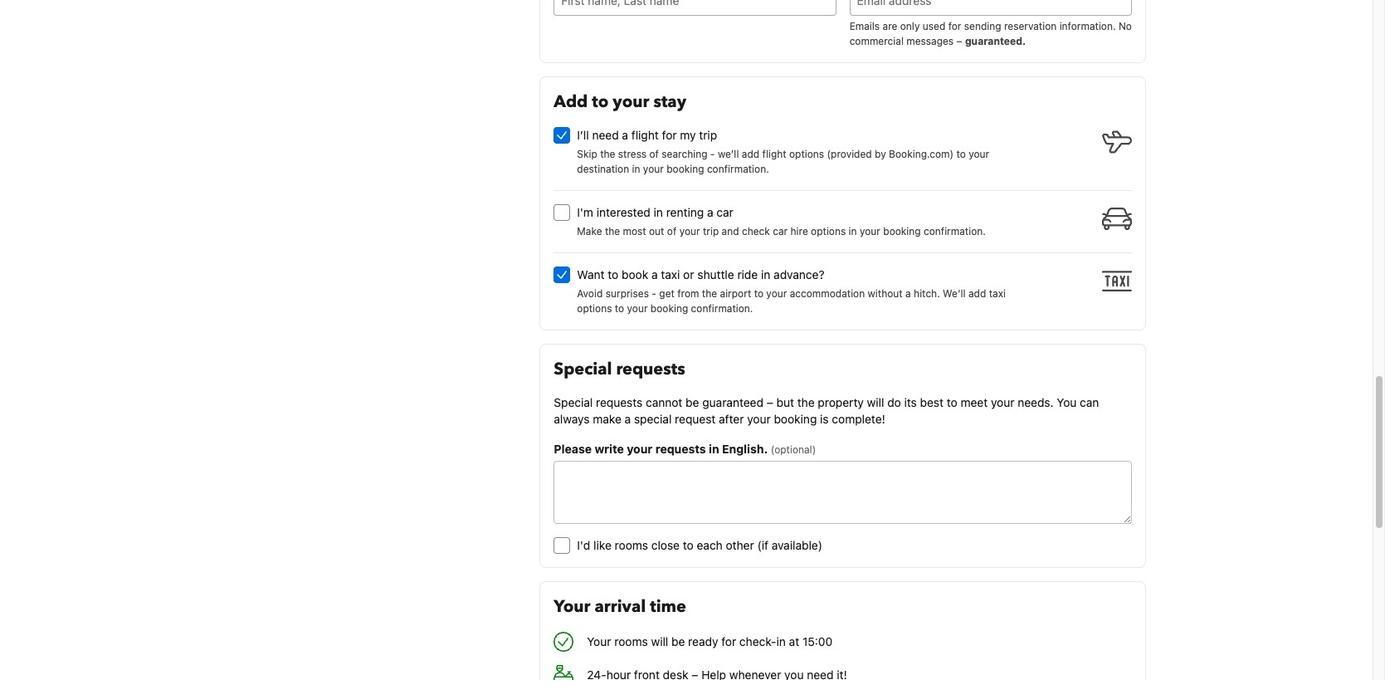 Task type: describe. For each thing, give the bounding box(es) containing it.
to right add
[[592, 90, 609, 113]]

15:00
[[803, 634, 833, 648]]

airport
[[720, 287, 752, 299]]

your down advance?
[[767, 287, 787, 299]]

(optional)
[[771, 443, 816, 456]]

complete!
[[832, 412, 886, 426]]

i'm
[[577, 205, 594, 219]]

can
[[1080, 395, 1100, 409]]

advance?
[[774, 267, 825, 281]]

will inside the special requests cannot be guaranteed – but the property will do its best to meet your needs. you can always make a special request after your booking is complete!
[[867, 395, 885, 409]]

booking.com)
[[889, 147, 954, 160]]

property
[[818, 395, 864, 409]]

english.
[[723, 441, 768, 456]]

each
[[697, 538, 723, 552]]

do
[[888, 395, 902, 409]]

avoid surprises - get from the airport to your accommodation without a hitch. we'll add taxi options to your booking confirmation.
[[577, 287, 1006, 314]]

check-
[[740, 634, 777, 648]]

at
[[789, 634, 800, 648]]

ride
[[738, 267, 758, 281]]

is
[[821, 412, 829, 426]]

a right 'need'
[[622, 128, 629, 142]]

0 horizontal spatial car
[[717, 205, 734, 219]]

reservation
[[1005, 20, 1057, 32]]

avoid
[[577, 287, 603, 299]]

in up out at the left of the page
[[654, 205, 663, 219]]

trip for your
[[703, 225, 719, 237]]

my
[[680, 128, 696, 142]]

options inside avoid surprises - get from the airport to your accommodation without a hitch. we'll add taxi options to your booking confirmation.
[[577, 302, 612, 314]]

i'd like rooms close to each other (if available)
[[577, 538, 823, 552]]

please write your requests in english. (optional)
[[554, 441, 816, 456]]

for for sending
[[949, 20, 962, 32]]

special requests
[[554, 358, 686, 380]]

trip for my
[[699, 128, 718, 142]]

check
[[742, 225, 770, 237]]

Full guest name text field
[[554, 0, 837, 15]]

and
[[722, 225, 740, 237]]

options inside skip the stress of searching - we'll add flight options (provided by booking.com) to your destination in your booking confirmation.
[[790, 147, 825, 160]]

messages
[[907, 35, 954, 47]]

the inside the special requests cannot be guaranteed – but the property will do its best to meet your needs. you can always make a special request after your booking is complete!
[[798, 395, 815, 409]]

you
[[1057, 395, 1077, 409]]

accommodation
[[790, 287, 865, 299]]

available)
[[772, 538, 823, 552]]

booking inside skip the stress of searching - we'll add flight options (provided by booking.com) to your destination in your booking confirmation.
[[667, 162, 705, 175]]

make the most out of your trip and check car hire options in your booking confirmation.
[[577, 225, 986, 237]]

special
[[634, 412, 672, 426]]

(if
[[758, 538, 769, 552]]

book
[[622, 267, 649, 281]]

a inside avoid surprises - get from the airport to your accommodation without a hitch. we'll add taxi options to your booking confirmation.
[[906, 287, 912, 299]]

2 vertical spatial for
[[722, 634, 737, 648]]

0 horizontal spatial taxi
[[661, 267, 680, 281]]

used
[[923, 20, 946, 32]]

commercial
[[850, 35, 904, 47]]

requests for special requests
[[617, 358, 686, 380]]

2 rooms from the top
[[615, 634, 648, 648]]

to inside skip the stress of searching - we'll add flight options (provided by booking.com) to your destination in your booking confirmation.
[[957, 147, 966, 160]]

request
[[675, 412, 716, 426]]

time
[[650, 595, 687, 617]]

a right book in the left of the page
[[652, 267, 658, 281]]

1 horizontal spatial car
[[773, 225, 788, 237]]

booking up without
[[884, 225, 921, 237]]

a right renting
[[707, 205, 714, 219]]

to down surprises on the top
[[615, 302, 625, 314]]

1 vertical spatial of
[[668, 225, 677, 237]]

1 vertical spatial will
[[651, 634, 669, 648]]

requests for special requests cannot be guaranteed – but the property will do its best to meet your needs. you can always make a special request after your booking is complete!
[[596, 395, 643, 409]]

emails are only used for sending reservation information. no commercial messages –
[[850, 20, 1133, 47]]

i'm interested in renting a car
[[577, 205, 734, 219]]

i'll
[[577, 128, 589, 142]]

of inside skip the stress of searching - we'll add flight options (provided by booking.com) to your destination in your booking confirmation.
[[650, 147, 659, 160]]

add inside skip the stress of searching - we'll add flight options (provided by booking.com) to your destination in your booking confirmation.
[[742, 147, 760, 160]]

add inside avoid surprises - get from the airport to your accommodation without a hitch. we'll add taxi options to your booking confirmation.
[[969, 287, 987, 299]]

information.
[[1060, 20, 1116, 32]]

guaranteed
[[703, 395, 764, 409]]

close
[[652, 538, 680, 552]]

like
[[594, 538, 612, 552]]

meet
[[961, 395, 988, 409]]

without
[[868, 287, 903, 299]]

to down ride
[[755, 287, 764, 299]]

best
[[921, 395, 944, 409]]

need
[[592, 128, 619, 142]]

renting
[[667, 205, 704, 219]]

the inside skip the stress of searching - we'll add flight options (provided by booking.com) to your destination in your booking confirmation.
[[600, 147, 616, 160]]

in right the hire
[[849, 225, 857, 237]]

group containing i'll need a flight for my trip
[[554, 120, 1139, 316]]

taxi inside avoid surprises - get from the airport to your accommodation without a hitch. we'll add taxi options to your booking confirmation.
[[990, 287, 1006, 299]]

want to book a taxi or shuttle ride in advance?
[[577, 267, 825, 281]]

your for your rooms will be ready for check-in at 15:00
[[587, 634, 612, 648]]

your down the stress
[[643, 162, 664, 175]]

no
[[1119, 20, 1133, 32]]

skip
[[577, 147, 598, 160]]

your rooms will be ready for check-in at 15:00
[[587, 634, 833, 648]]

in left english.
[[709, 441, 720, 456]]

– inside the special requests cannot be guaranteed – but the property will do its best to meet your needs. you can always make a special request after your booking is complete!
[[767, 395, 774, 409]]

your right after
[[748, 412, 771, 426]]

i'd
[[577, 538, 591, 552]]

your arrival time
[[554, 595, 687, 617]]

ready
[[689, 634, 719, 648]]

but
[[777, 395, 795, 409]]

your up i'll need a flight for my trip
[[613, 90, 650, 113]]

your right booking.com)
[[969, 147, 990, 160]]

to left book in the left of the page
[[608, 267, 619, 281]]

guaranteed.
[[966, 35, 1027, 47]]

hitch.
[[914, 287, 941, 299]]

stress
[[618, 147, 647, 160]]

0 horizontal spatial flight
[[632, 128, 659, 142]]

emails
[[850, 20, 880, 32]]

to left each in the bottom right of the page
[[683, 538, 694, 552]]

confirmation. inside avoid surprises - get from the airport to your accommodation without a hitch. we'll add taxi options to your booking confirmation.
[[691, 302, 754, 314]]

we'll
[[943, 287, 966, 299]]

skip the stress of searching - we'll add flight options (provided by booking.com) to your destination in your booking confirmation.
[[577, 147, 990, 175]]

confirmation. inside skip the stress of searching - we'll add flight options (provided by booking.com) to your destination in your booking confirmation.
[[707, 162, 770, 175]]



Task type: vqa. For each thing, say whether or not it's contained in the screenshot.
name to the right
no



Task type: locate. For each thing, give the bounding box(es) containing it.
0 vertical spatial be
[[686, 395, 700, 409]]

- inside avoid surprises - get from the airport to your accommodation without a hitch. we'll add taxi options to your booking confirmation.
[[652, 287, 657, 299]]

trip left and
[[703, 225, 719, 237]]

other
[[726, 538, 755, 552]]

to right best
[[947, 395, 958, 409]]

None text field
[[554, 461, 1133, 524]]

in left at at the right bottom
[[777, 634, 786, 648]]

be left ready at the bottom
[[672, 634, 685, 648]]

the down interested
[[605, 225, 620, 237]]

1 vertical spatial requests
[[596, 395, 643, 409]]

0 horizontal spatial for
[[662, 128, 677, 142]]

1 horizontal spatial will
[[867, 395, 885, 409]]

0 horizontal spatial will
[[651, 634, 669, 648]]

2 vertical spatial requests
[[656, 441, 706, 456]]

0 vertical spatial add
[[742, 147, 760, 160]]

in down the stress
[[632, 162, 641, 175]]

add right 'we'll'
[[969, 287, 987, 299]]

special inside the special requests cannot be guaranteed – but the property will do its best to meet your needs. you can always make a special request after your booking is complete!
[[554, 395, 593, 409]]

sending
[[965, 20, 1002, 32]]

rooms down arrival in the left of the page
[[615, 634, 648, 648]]

for inside emails are only used for sending reservation information. no commercial messages –
[[949, 20, 962, 32]]

special for special requests cannot be guaranteed – but the property will do its best to meet your needs. you can always make a special request after your booking is complete!
[[554, 395, 593, 409]]

special requests cannot be guaranteed – but the property will do its best to meet your needs. you can always make a special request after your booking is complete!
[[554, 395, 1100, 426]]

out
[[649, 225, 665, 237]]

your right the write
[[627, 441, 653, 456]]

1 vertical spatial rooms
[[615, 634, 648, 648]]

after
[[719, 412, 744, 426]]

your
[[554, 595, 591, 617], [587, 634, 612, 648]]

add
[[554, 90, 588, 113]]

booking down 'get'
[[651, 302, 689, 314]]

be for ready
[[672, 634, 685, 648]]

arrival
[[595, 595, 646, 617]]

flight
[[632, 128, 659, 142], [763, 147, 787, 160]]

0 vertical spatial special
[[554, 358, 612, 380]]

1 vertical spatial -
[[652, 287, 657, 299]]

1 vertical spatial –
[[767, 395, 774, 409]]

1 vertical spatial trip
[[703, 225, 719, 237]]

only
[[901, 20, 920, 32]]

1 vertical spatial flight
[[763, 147, 787, 160]]

your down your arrival time
[[587, 634, 612, 648]]

0 vertical spatial options
[[790, 147, 825, 160]]

0 vertical spatial for
[[949, 20, 962, 32]]

flight inside skip the stress of searching - we'll add flight options (provided by booking.com) to your destination in your booking confirmation.
[[763, 147, 787, 160]]

-
[[711, 147, 715, 160], [652, 287, 657, 299]]

the down shuttle
[[702, 287, 718, 299]]

0 vertical spatial trip
[[699, 128, 718, 142]]

get
[[660, 287, 675, 299]]

0 vertical spatial confirmation.
[[707, 162, 770, 175]]

most
[[623, 225, 647, 237]]

1 vertical spatial special
[[554, 395, 593, 409]]

taxi right 'we'll'
[[990, 287, 1006, 299]]

by
[[875, 147, 887, 160]]

2 horizontal spatial for
[[949, 20, 962, 32]]

Email address text field
[[850, 0, 1133, 15]]

1 vertical spatial for
[[662, 128, 677, 142]]

the right "but"
[[798, 395, 815, 409]]

options down avoid
[[577, 302, 612, 314]]

a
[[622, 128, 629, 142], [707, 205, 714, 219], [652, 267, 658, 281], [906, 287, 912, 299], [625, 412, 631, 426]]

taxi left or on the top of the page
[[661, 267, 680, 281]]

be for guaranteed
[[686, 395, 700, 409]]

confirmation.
[[707, 162, 770, 175], [924, 225, 986, 237], [691, 302, 754, 314]]

a left hitch.
[[906, 287, 912, 299]]

your down surprises on the top
[[627, 302, 648, 314]]

shuttle
[[698, 267, 735, 281]]

your down renting
[[680, 225, 701, 237]]

flight up the stress
[[632, 128, 659, 142]]

we'll
[[718, 147, 739, 160]]

for left my
[[662, 128, 677, 142]]

confirmation. down we'll
[[707, 162, 770, 175]]

0 horizontal spatial of
[[650, 147, 659, 160]]

the inside avoid surprises - get from the airport to your accommodation without a hitch. we'll add taxi options to your booking confirmation.
[[702, 287, 718, 299]]

booking down "but"
[[774, 412, 817, 426]]

requests inside the special requests cannot be guaranteed – but the property will do its best to meet your needs. you can always make a special request after your booking is complete!
[[596, 395, 643, 409]]

want
[[577, 267, 605, 281]]

hire
[[791, 225, 809, 237]]

1 vertical spatial confirmation.
[[924, 225, 986, 237]]

rooms right like
[[615, 538, 649, 552]]

0 vertical spatial requests
[[617, 358, 686, 380]]

will left do
[[867, 395, 885, 409]]

1 horizontal spatial add
[[969, 287, 987, 299]]

booking down searching
[[667, 162, 705, 175]]

0 vertical spatial will
[[867, 395, 885, 409]]

please
[[554, 441, 592, 456]]

a inside the special requests cannot be guaranteed – but the property will do its best to meet your needs. you can always make a special request after your booking is complete!
[[625, 412, 631, 426]]

options right the hire
[[811, 225, 846, 237]]

for for my
[[662, 128, 677, 142]]

write
[[595, 441, 624, 456]]

of right out at the left of the page
[[668, 225, 677, 237]]

will down 'time'
[[651, 634, 669, 648]]

0 horizontal spatial -
[[652, 287, 657, 299]]

a right the make at left bottom
[[625, 412, 631, 426]]

requests up the cannot
[[617, 358, 686, 380]]

to right booking.com)
[[957, 147, 966, 160]]

0 horizontal spatial add
[[742, 147, 760, 160]]

requests
[[617, 358, 686, 380], [596, 395, 643, 409], [656, 441, 706, 456]]

car left the hire
[[773, 225, 788, 237]]

make
[[577, 225, 602, 237]]

in inside skip the stress of searching - we'll add flight options (provided by booking.com) to your destination in your booking confirmation.
[[632, 162, 641, 175]]

1 horizontal spatial be
[[686, 395, 700, 409]]

- inside skip the stress of searching - we'll add flight options (provided by booking.com) to your destination in your booking confirmation.
[[711, 147, 715, 160]]

from
[[678, 287, 700, 299]]

1 vertical spatial car
[[773, 225, 788, 237]]

0 vertical spatial your
[[554, 595, 591, 617]]

of
[[650, 147, 659, 160], [668, 225, 677, 237]]

be up request
[[686, 395, 700, 409]]

1 rooms from the top
[[615, 538, 649, 552]]

confirmation. up 'we'll'
[[924, 225, 986, 237]]

options left the (provided
[[790, 147, 825, 160]]

destination
[[577, 162, 630, 175]]

rooms
[[615, 538, 649, 552], [615, 634, 648, 648]]

be
[[686, 395, 700, 409], [672, 634, 685, 648]]

for right used
[[949, 20, 962, 32]]

0 vertical spatial –
[[957, 35, 963, 47]]

options
[[790, 147, 825, 160], [811, 225, 846, 237], [577, 302, 612, 314]]

add
[[742, 147, 760, 160], [969, 287, 987, 299]]

add to your stay
[[554, 90, 687, 113]]

confirmation. down airport
[[691, 302, 754, 314]]

will
[[867, 395, 885, 409], [651, 634, 669, 648]]

booking inside the special requests cannot be guaranteed – but the property will do its best to meet your needs. you can always make a special request after your booking is complete!
[[774, 412, 817, 426]]

interested
[[597, 205, 651, 219]]

1 horizontal spatial taxi
[[990, 287, 1006, 299]]

1 horizontal spatial -
[[711, 147, 715, 160]]

special
[[554, 358, 612, 380], [554, 395, 593, 409]]

1 horizontal spatial of
[[668, 225, 677, 237]]

are
[[883, 20, 898, 32]]

1 horizontal spatial flight
[[763, 147, 787, 160]]

your for your arrival time
[[554, 595, 591, 617]]

- left 'get'
[[652, 287, 657, 299]]

0 horizontal spatial be
[[672, 634, 685, 648]]

your left arrival in the left of the page
[[554, 595, 591, 617]]

add right we'll
[[742, 147, 760, 160]]

be inside the special requests cannot be guaranteed – but the property will do its best to meet your needs. you can always make a special request after your booking is complete!
[[686, 395, 700, 409]]

surprises
[[606, 287, 649, 299]]

needs.
[[1018, 395, 1054, 409]]

flight right we'll
[[763, 147, 787, 160]]

make
[[593, 412, 622, 426]]

group
[[554, 120, 1139, 316]]

0 horizontal spatial –
[[767, 395, 774, 409]]

stay
[[654, 90, 687, 113]]

in
[[632, 162, 641, 175], [654, 205, 663, 219], [849, 225, 857, 237], [761, 267, 771, 281], [709, 441, 720, 456], [777, 634, 786, 648]]

cannot
[[646, 395, 683, 409]]

booking inside avoid surprises - get from the airport to your accommodation without a hitch. we'll add taxi options to your booking confirmation.
[[651, 302, 689, 314]]

the up "destination"
[[600, 147, 616, 160]]

2 special from the top
[[554, 395, 593, 409]]

0 vertical spatial -
[[711, 147, 715, 160]]

i'll need a flight for my trip
[[577, 128, 718, 142]]

- left we'll
[[711, 147, 715, 160]]

2 vertical spatial confirmation.
[[691, 302, 754, 314]]

your right meet
[[991, 395, 1015, 409]]

0 vertical spatial flight
[[632, 128, 659, 142]]

to
[[592, 90, 609, 113], [957, 147, 966, 160], [608, 267, 619, 281], [755, 287, 764, 299], [615, 302, 625, 314], [947, 395, 958, 409], [683, 538, 694, 552]]

1 horizontal spatial –
[[957, 35, 963, 47]]

– right messages
[[957, 35, 963, 47]]

0 vertical spatial rooms
[[615, 538, 649, 552]]

or
[[684, 267, 695, 281]]

to inside the special requests cannot be guaranteed – but the property will do its best to meet your needs. you can always make a special request after your booking is complete!
[[947, 395, 958, 409]]

requests down request
[[656, 441, 706, 456]]

trip right my
[[699, 128, 718, 142]]

–
[[957, 35, 963, 47], [767, 395, 774, 409]]

for right ready at the bottom
[[722, 634, 737, 648]]

1 vertical spatial add
[[969, 287, 987, 299]]

booking
[[667, 162, 705, 175], [884, 225, 921, 237], [651, 302, 689, 314], [774, 412, 817, 426]]

1 special from the top
[[554, 358, 612, 380]]

0 vertical spatial car
[[717, 205, 734, 219]]

requests up the make at left bottom
[[596, 395, 643, 409]]

1 horizontal spatial for
[[722, 634, 737, 648]]

car up and
[[717, 205, 734, 219]]

1 vertical spatial options
[[811, 225, 846, 237]]

of down i'll need a flight for my trip
[[650, 147, 659, 160]]

0 vertical spatial of
[[650, 147, 659, 160]]

searching
[[662, 147, 708, 160]]

– inside emails are only used for sending reservation information. no commercial messages –
[[957, 35, 963, 47]]

always
[[554, 412, 590, 426]]

its
[[905, 395, 917, 409]]

1 vertical spatial your
[[587, 634, 612, 648]]

(provided
[[827, 147, 872, 160]]

special for special requests
[[554, 358, 612, 380]]

in right ride
[[761, 267, 771, 281]]

2 vertical spatial options
[[577, 302, 612, 314]]

1 vertical spatial taxi
[[990, 287, 1006, 299]]

1 vertical spatial be
[[672, 634, 685, 648]]

– left "but"
[[767, 395, 774, 409]]

0 vertical spatial taxi
[[661, 267, 680, 281]]

your up without
[[860, 225, 881, 237]]



